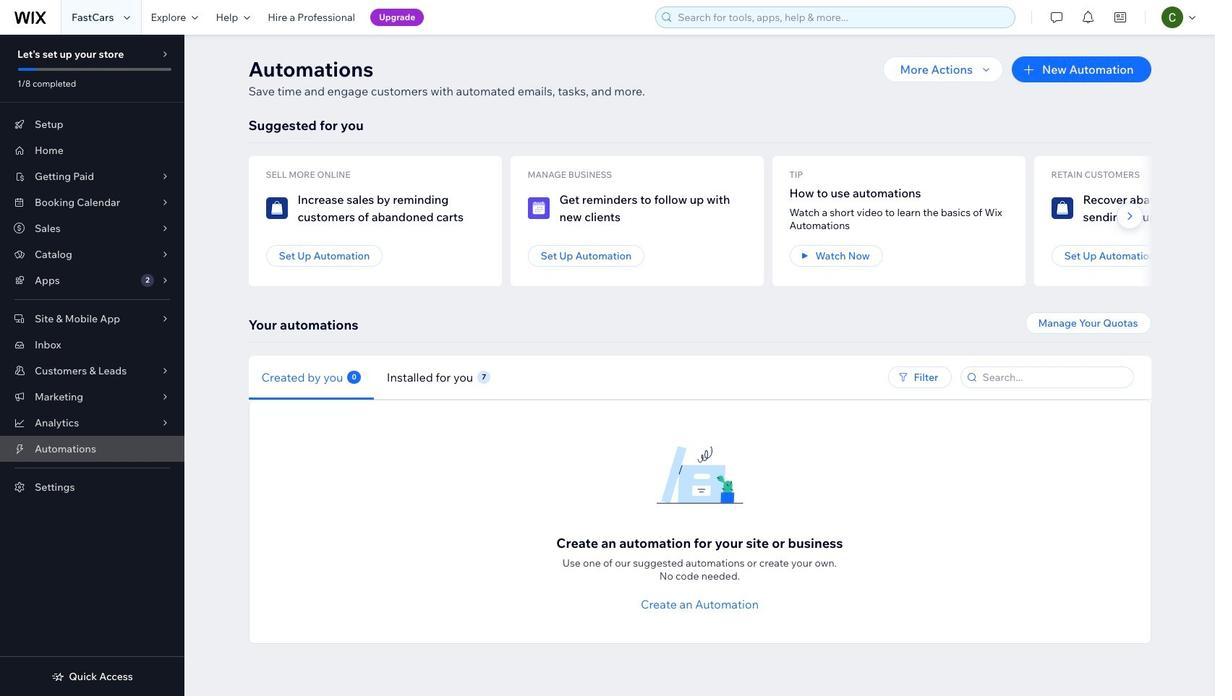 Task type: vqa. For each thing, say whether or not it's contained in the screenshot.
Cancel button to the top
no



Task type: locate. For each thing, give the bounding box(es) containing it.
category image
[[266, 198, 288, 219], [528, 198, 550, 219]]

0 horizontal spatial category image
[[266, 198, 288, 219]]

1 horizontal spatial category image
[[528, 198, 550, 219]]

Search for tools, apps, help & more... field
[[674, 7, 1011, 27]]

list
[[249, 156, 1216, 287]]

tab list
[[249, 356, 706, 400]]



Task type: describe. For each thing, give the bounding box(es) containing it.
1 category image from the left
[[266, 198, 288, 219]]

category image
[[1052, 198, 1073, 219]]

Search... field
[[979, 368, 1129, 388]]

2 category image from the left
[[528, 198, 550, 219]]

sidebar element
[[0, 35, 185, 697]]



